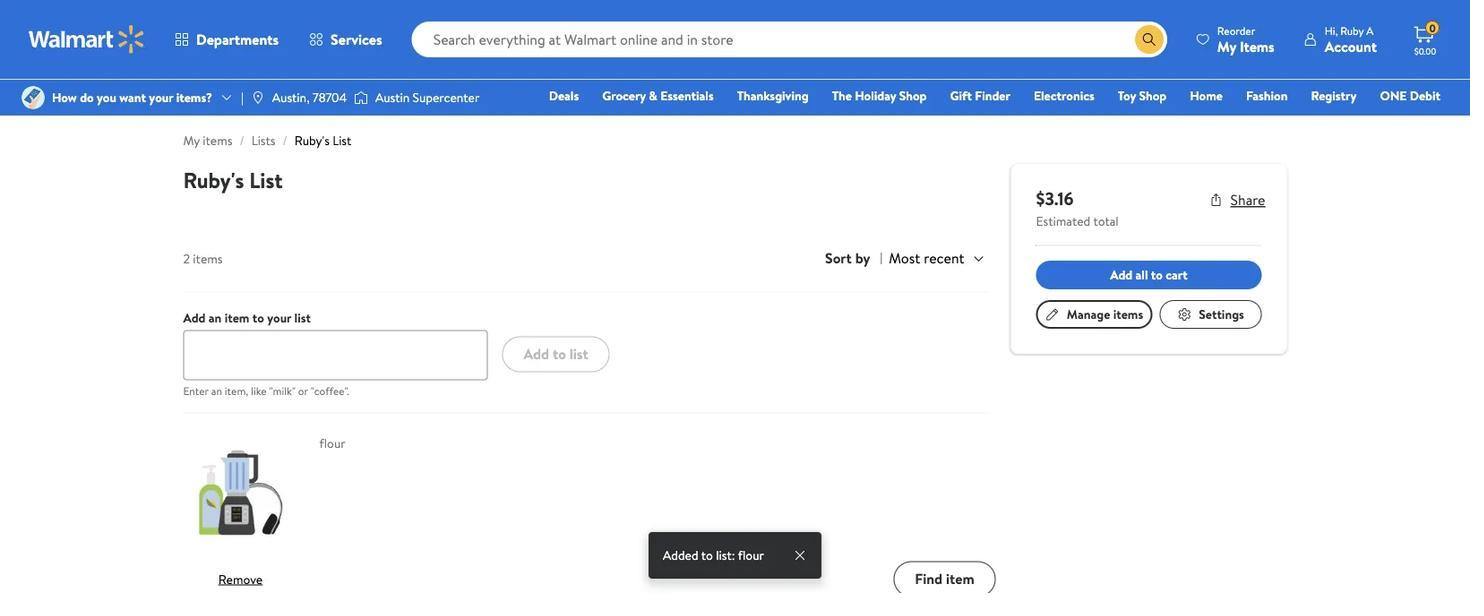 Task type: vqa. For each thing, say whether or not it's contained in the screenshot.
Departments
yes



Task type: locate. For each thing, give the bounding box(es) containing it.
1 vertical spatial items
[[193, 249, 223, 267]]

0 horizontal spatial ruby's
[[183, 165, 244, 195]]

finder
[[975, 87, 1010, 104]]

added
[[663, 546, 698, 564]]

items
[[1240, 36, 1275, 56]]

ruby's down my items link
[[183, 165, 244, 195]]

share button
[[1209, 190, 1265, 210]]

one debit walmart+
[[1380, 87, 1441, 129]]

manage items button
[[1036, 300, 1153, 329]]

 image
[[22, 86, 45, 109]]

0 vertical spatial items
[[203, 132, 232, 149]]

toy shop link
[[1110, 86, 1175, 105]]

1 vertical spatial list
[[249, 165, 283, 195]]

supercenter
[[413, 89, 480, 106]]

0 horizontal spatial item
[[225, 309, 249, 326]]

1 vertical spatial ruby's
[[183, 165, 244, 195]]

$3.16 estimated total
[[1036, 185, 1119, 230]]

my down items? in the left top of the page
[[183, 132, 200, 149]]

1 vertical spatial list
[[570, 344, 588, 364]]

add for add to list
[[524, 344, 549, 364]]

flour down "coffee".
[[319, 434, 346, 451]]

2 horizontal spatial add
[[1110, 266, 1133, 284]]

total
[[1093, 212, 1119, 230]]

ruby's list
[[183, 165, 283, 195]]

/ left lists link
[[240, 132, 244, 149]]

gift finder
[[950, 87, 1010, 104]]

flour right the list:
[[738, 546, 764, 564]]

my items link
[[183, 132, 232, 149]]

most recent
[[889, 248, 964, 268]]

Add an item to your list text field
[[183, 330, 488, 380]]

0 vertical spatial your
[[149, 89, 173, 106]]

items right 2 on the top left of the page
[[193, 249, 223, 267]]

item right find
[[946, 569, 974, 589]]

0 vertical spatial list
[[294, 309, 311, 326]]

thanksgiving link
[[729, 86, 817, 105]]

home link
[[1182, 86, 1231, 105]]

list down 78704
[[333, 132, 351, 149]]

0 horizontal spatial shop
[[899, 87, 927, 104]]

 image for austin, 78704
[[251, 90, 265, 105]]

2 items
[[183, 249, 223, 267]]

 image right 78704
[[354, 89, 368, 107]]

add for add all to cart
[[1110, 266, 1133, 284]]

$0.00
[[1414, 45, 1436, 57]]

ruby's list link
[[295, 132, 351, 149]]

/ right lists at the top of the page
[[283, 132, 287, 149]]

0 vertical spatial add
[[1110, 266, 1133, 284]]

0 horizontal spatial your
[[149, 89, 173, 106]]

flour
[[319, 434, 346, 451], [738, 546, 764, 564]]

an
[[209, 309, 222, 326], [211, 383, 222, 399]]

sort by
[[825, 248, 870, 268]]

1 / from the left
[[240, 132, 244, 149]]

registry link
[[1303, 86, 1365, 105]]

1 vertical spatial an
[[211, 383, 222, 399]]

1 horizontal spatial your
[[267, 309, 291, 326]]

0 vertical spatial an
[[209, 309, 222, 326]]

shop right holiday
[[899, 87, 927, 104]]

recent
[[924, 248, 964, 268]]

to
[[1151, 266, 1163, 284], [252, 309, 264, 326], [553, 344, 566, 364], [701, 546, 713, 564]]

1 vertical spatial my
[[183, 132, 200, 149]]

walmart image
[[29, 25, 145, 54]]

services
[[331, 30, 382, 49]]

grocery & essentials link
[[594, 86, 722, 105]]

add
[[1110, 266, 1133, 284], [183, 309, 206, 326], [524, 344, 549, 364]]

your up the add an item to your list text box
[[267, 309, 291, 326]]

do
[[80, 89, 94, 106]]

1 horizontal spatial  image
[[354, 89, 368, 107]]

my inside reorder my items
[[1217, 36, 1236, 56]]

1 horizontal spatial list
[[570, 344, 588, 364]]

1 vertical spatial item
[[946, 569, 974, 589]]

want
[[119, 89, 146, 106]]

list
[[333, 132, 351, 149], [249, 165, 283, 195]]

austin
[[375, 89, 410, 106]]

0 vertical spatial ruby's
[[295, 132, 330, 149]]

1 horizontal spatial item
[[946, 569, 974, 589]]

 image right |
[[251, 90, 265, 105]]

my
[[1217, 36, 1236, 56], [183, 132, 200, 149]]

list:
[[716, 546, 735, 564]]

items up ruby's list
[[203, 132, 232, 149]]

0 horizontal spatial list
[[249, 165, 283, 195]]

/
[[240, 132, 244, 149], [283, 132, 287, 149]]

 image
[[354, 89, 368, 107], [251, 90, 265, 105]]

reorder my items
[[1217, 23, 1275, 56]]

items?
[[176, 89, 212, 106]]

austin,
[[272, 89, 310, 106]]

ruby's down "austin, 78704"
[[295, 132, 330, 149]]

2 vertical spatial add
[[524, 344, 549, 364]]

ruby's
[[295, 132, 330, 149], [183, 165, 244, 195]]

1 horizontal spatial add
[[524, 344, 549, 364]]

shop right toy
[[1139, 87, 1167, 104]]

ruby
[[1340, 23, 1364, 38]]

remove
[[218, 570, 263, 588]]

1 horizontal spatial my
[[1217, 36, 1236, 56]]

an down 2 items
[[209, 309, 222, 326]]

1 horizontal spatial shop
[[1139, 87, 1167, 104]]

0 horizontal spatial /
[[240, 132, 244, 149]]

1 horizontal spatial /
[[283, 132, 287, 149]]

0 vertical spatial flour
[[319, 434, 346, 451]]

0 horizontal spatial  image
[[251, 90, 265, 105]]

0 horizontal spatial list
[[294, 309, 311, 326]]

items inside button
[[1113, 305, 1143, 323]]

0 horizontal spatial my
[[183, 132, 200, 149]]

registry
[[1311, 87, 1357, 104]]

1 horizontal spatial flour
[[738, 546, 764, 564]]

0 vertical spatial list
[[333, 132, 351, 149]]

debit
[[1410, 87, 1441, 104]]

my left items
[[1217, 36, 1236, 56]]

an left "item,"
[[211, 383, 222, 399]]

list
[[294, 309, 311, 326], [570, 344, 588, 364]]

my items / lists / ruby's list
[[183, 132, 351, 149]]

thanksgiving
[[737, 87, 809, 104]]

find
[[915, 569, 943, 589]]

items
[[203, 132, 232, 149], [193, 249, 223, 267], [1113, 305, 1143, 323]]

your
[[149, 89, 173, 106], [267, 309, 291, 326]]

1 horizontal spatial ruby's
[[295, 132, 330, 149]]

you
[[97, 89, 116, 106]]

list inside add to list button
[[570, 344, 588, 364]]

item,
[[225, 383, 248, 399]]

1 vertical spatial add
[[183, 309, 206, 326]]

2 vertical spatial items
[[1113, 305, 1143, 323]]

share
[[1231, 190, 1265, 210]]

1 vertical spatial your
[[267, 309, 291, 326]]

items right manage
[[1113, 305, 1143, 323]]

list down my items / lists / ruby's list
[[249, 165, 283, 195]]

all
[[1136, 266, 1148, 284]]

 image for austin supercenter
[[354, 89, 368, 107]]

1 horizontal spatial list
[[333, 132, 351, 149]]

item up "item,"
[[225, 309, 249, 326]]

0 vertical spatial my
[[1217, 36, 1236, 56]]

your right want
[[149, 89, 173, 106]]

enter an item, like "milk" or "coffee".
[[183, 383, 349, 399]]

find item
[[915, 569, 974, 589]]

0 horizontal spatial add
[[183, 309, 206, 326]]

shop
[[899, 87, 927, 104], [1139, 87, 1167, 104]]

grocery & essentials
[[602, 87, 714, 104]]

austin supercenter
[[375, 89, 480, 106]]

1 vertical spatial flour
[[738, 546, 764, 564]]

$3.16
[[1036, 185, 1074, 211]]



Task type: describe. For each thing, give the bounding box(es) containing it.
grocery
[[602, 87, 646, 104]]

1 shop from the left
[[899, 87, 927, 104]]

fashion link
[[1238, 86, 1296, 105]]

|
[[241, 89, 244, 106]]

added to list: flour
[[663, 546, 764, 564]]

close image
[[793, 548, 807, 563]]

lists link
[[252, 132, 276, 149]]

hi, ruby a account
[[1325, 23, 1377, 56]]

account
[[1325, 36, 1377, 56]]

walmart+
[[1387, 112, 1441, 129]]

settings button
[[1160, 300, 1262, 329]]

electronics link
[[1026, 86, 1103, 105]]

2 / from the left
[[283, 132, 287, 149]]

add for add an item to your list
[[183, 309, 206, 326]]

2 shop from the left
[[1139, 87, 1167, 104]]

"milk"
[[269, 383, 296, 399]]

toy
[[1118, 87, 1136, 104]]

add all to cart button
[[1036, 261, 1262, 289]]

0
[[1429, 20, 1436, 36]]

home
[[1190, 87, 1223, 104]]

departments button
[[159, 18, 294, 61]]

Walmart Site-Wide search field
[[412, 22, 1167, 57]]

or
[[298, 383, 308, 399]]

an for add
[[209, 309, 222, 326]]

deals
[[549, 87, 579, 104]]

reorder
[[1217, 23, 1255, 38]]

add to list
[[524, 344, 588, 364]]

most recent button
[[882, 246, 989, 270]]

fashion
[[1246, 87, 1288, 104]]

Search search field
[[412, 22, 1167, 57]]

item inside dropdown button
[[946, 569, 974, 589]]

0 vertical spatial item
[[225, 309, 249, 326]]

austin, 78704
[[272, 89, 347, 106]]

manage items
[[1067, 305, 1143, 323]]

deals link
[[541, 86, 587, 105]]

your for list
[[267, 309, 291, 326]]

manage
[[1067, 305, 1110, 323]]

the
[[832, 87, 852, 104]]

how
[[52, 89, 77, 106]]

a
[[1366, 23, 1373, 38]]

the holiday shop link
[[824, 86, 935, 105]]

78704
[[313, 89, 347, 106]]

2
[[183, 249, 190, 267]]

cart
[[1166, 266, 1188, 284]]

hi,
[[1325, 23, 1338, 38]]

one
[[1380, 87, 1407, 104]]

0 horizontal spatial flour
[[319, 434, 346, 451]]

gift
[[950, 87, 972, 104]]

remove button
[[218, 570, 263, 588]]

add all to cart
[[1110, 266, 1188, 284]]

settings
[[1199, 305, 1244, 323]]

add an item to your list
[[183, 309, 311, 326]]

one debit link
[[1372, 86, 1449, 105]]

search icon image
[[1142, 32, 1156, 47]]

departments
[[196, 30, 279, 49]]

the holiday shop
[[832, 87, 927, 104]]

toy shop
[[1118, 87, 1167, 104]]

your for items?
[[149, 89, 173, 106]]

enter
[[183, 383, 209, 399]]

lists
[[252, 132, 276, 149]]

gift finder link
[[942, 86, 1019, 105]]

items for manage
[[1113, 305, 1143, 323]]

find item button
[[893, 561, 996, 593]]

sort
[[825, 248, 852, 268]]

how do you want your items?
[[52, 89, 212, 106]]

items for 2
[[193, 249, 223, 267]]

holiday
[[855, 87, 896, 104]]

add to list button
[[502, 336, 610, 372]]

services button
[[294, 18, 397, 61]]

&
[[649, 87, 657, 104]]

an for enter
[[211, 383, 222, 399]]

"coffee".
[[311, 383, 349, 399]]

walmart+ link
[[1379, 111, 1449, 130]]

by
[[855, 248, 870, 268]]

items for my
[[203, 132, 232, 149]]

most
[[889, 248, 920, 268]]

estimated
[[1036, 212, 1091, 230]]

like
[[251, 383, 267, 399]]



